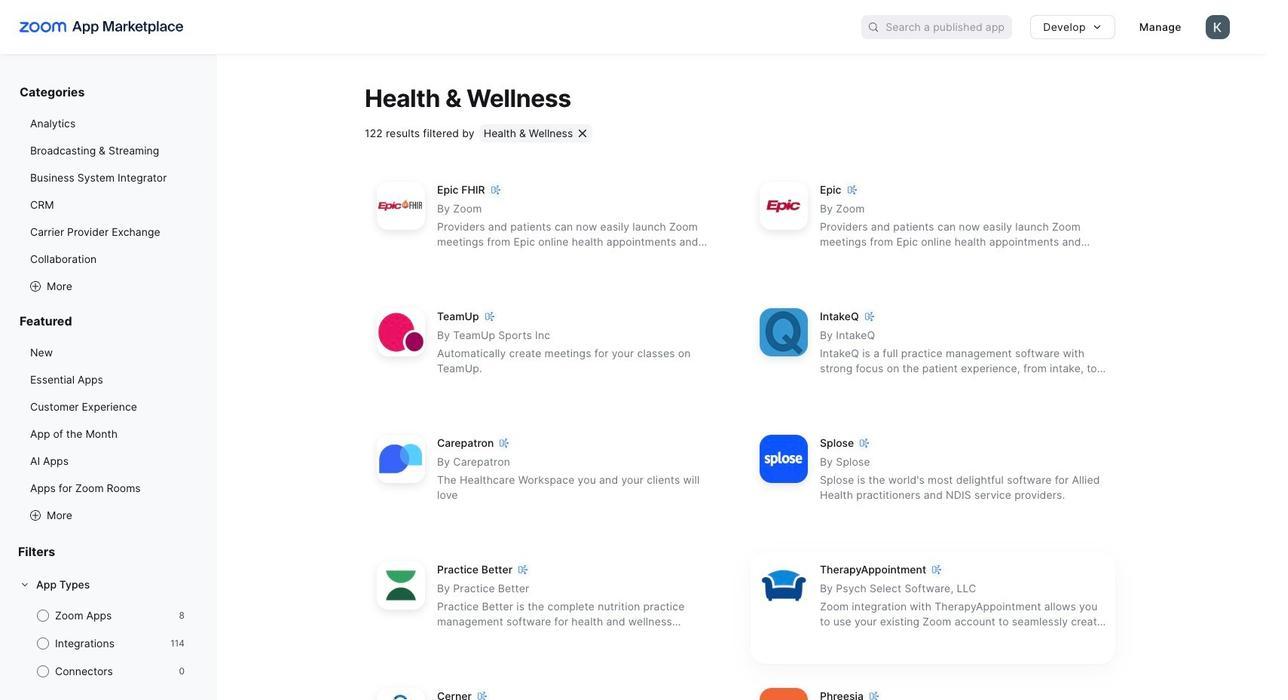 Task type: vqa. For each thing, say whether or not it's contained in the screenshot.
"meetings" to the middle
no



Task type: locate. For each thing, give the bounding box(es) containing it.
search a published app element
[[862, 15, 1013, 39]]

banner
[[0, 0, 1267, 54]]

Search text field
[[886, 16, 1013, 38]]



